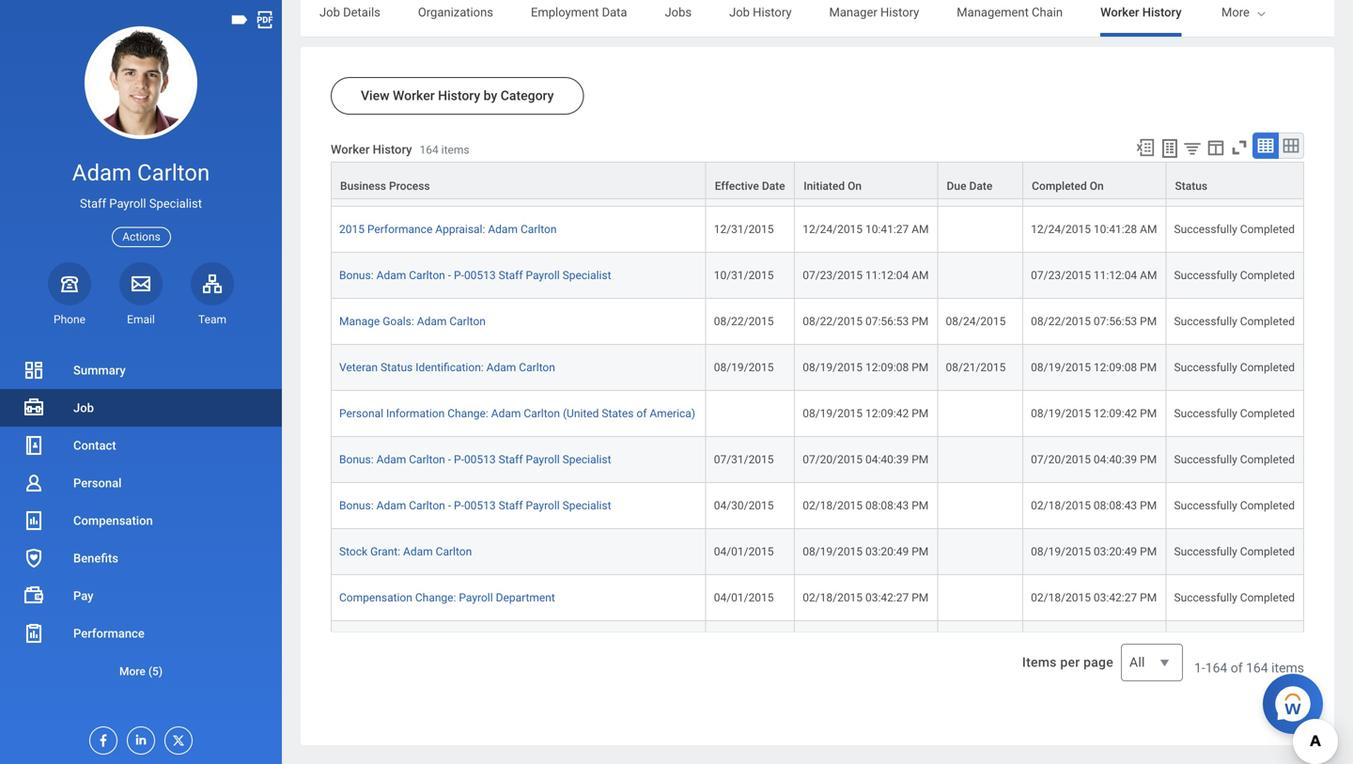 Task type: locate. For each thing, give the bounding box(es) containing it.
tag image
[[229, 9, 250, 30]]

tab list
[[301, 0, 1354, 37]]

1 date from the left
[[762, 180, 786, 193]]

1 vertical spatial 00513
[[464, 453, 496, 466]]

items inside worker history 164 items
[[442, 143, 470, 156]]

history up enrollment on the left top of the page
[[373, 142, 412, 156]]

successfully for 08/22/2015 07:56:53 pm
[[1175, 315, 1238, 328]]

0 horizontal spatial 07/20/2015
[[803, 453, 863, 466]]

staff inside navigation pane region
[[80, 197, 106, 211]]

4 successfully from the top
[[1175, 315, 1238, 328]]

0 vertical spatial items
[[442, 143, 470, 156]]

0 vertical spatial bonus:
[[339, 269, 374, 282]]

row containing veteran status identification: adam carlton
[[331, 345, 1305, 391]]

3 p- from the top
[[454, 499, 464, 512]]

2 successfully from the top
[[1175, 223, 1238, 236]]

9 successfully completed from the top
[[1175, 545, 1295, 558]]

compensation image
[[23, 510, 45, 532]]

1 08/22/2015 07:56:53 pm from the left
[[803, 315, 929, 328]]

2 02/18/2015 08:08:43 pm from the left
[[1031, 499, 1157, 512]]

1 horizontal spatial 04:40:39
[[1094, 453, 1138, 466]]

0 vertical spatial compensation
[[73, 514, 153, 528]]

1 horizontal spatial 12/24/2015
[[1031, 223, 1091, 236]]

0 horizontal spatial 08/19/2015 12:09:08 pm
[[803, 361, 929, 374]]

1 - from the top
[[448, 269, 451, 282]]

1 horizontal spatial status
[[1176, 180, 1208, 193]]

on up 12/24/2015 10:41:28 am
[[1090, 180, 1104, 193]]

2 horizontal spatial 164
[[1247, 661, 1269, 676]]

am down 12/24/2015 10:41:27 am
[[912, 269, 929, 282]]

change: down stock grant: adam carlton
[[415, 591, 456, 605]]

5 successfully from the top
[[1175, 361, 1238, 374]]

job right jobs
[[730, 5, 750, 19]]

history left the 'by'
[[438, 88, 481, 103]]

carlton up manage goals: adam carlton link
[[409, 269, 445, 282]]

2 08/19/2015 12:09:42 pm from the left
[[1031, 407, 1157, 420]]

1 horizontal spatial worker
[[393, 88, 435, 103]]

0 horizontal spatial 08/19/2015 12:09:42 pm
[[803, 407, 929, 420]]

worker
[[1101, 5, 1140, 19], [393, 88, 435, 103], [331, 142, 370, 156]]

p- for 04/30/2015
[[454, 499, 464, 512]]

1 horizontal spatial job
[[320, 5, 340, 19]]

1 12/24/2015 from the left
[[803, 223, 863, 236]]

12/24/2015 down "initiated on"
[[803, 223, 863, 236]]

email
[[127, 313, 155, 326]]

0 vertical spatial bonus: adam carlton - p-00513 staff payroll specialist link
[[339, 269, 612, 282]]

2 07/20/2015 from the left
[[1031, 453, 1091, 466]]

1 vertical spatial compensation
[[339, 591, 413, 605]]

0 vertical spatial worker
[[1101, 5, 1140, 19]]

row containing stock grant: adam carlton
[[331, 529, 1305, 575]]

1 vertical spatial bonus:
[[339, 453, 374, 466]]

9 successfully from the top
[[1175, 545, 1238, 558]]

1 vertical spatial p-
[[454, 453, 464, 466]]

1 vertical spatial bonus: adam carlton - p-00513 staff payroll specialist
[[339, 453, 612, 466]]

1 horizontal spatial 11:12:04
[[1094, 269, 1138, 282]]

0 horizontal spatial 164
[[420, 143, 439, 156]]

07:56:53 left 08/24/2015
[[866, 315, 909, 328]]

status
[[1176, 180, 1208, 193], [381, 361, 413, 374]]

02/18/2015
[[803, 499, 863, 512], [1031, 499, 1091, 512], [803, 591, 863, 605], [1031, 591, 1091, 605]]

p- for 10/31/2015
[[454, 269, 464, 282]]

bonus: for 04/30/2015
[[339, 499, 374, 512]]

specialist inside navigation pane region
[[149, 197, 202, 211]]

on for completed on
[[1090, 180, 1104, 193]]

manage goals: adam carlton link
[[339, 315, 486, 328]]

4 successfully completed from the top
[[1175, 315, 1295, 328]]

1 04:40:39 from the left
[[866, 453, 909, 466]]

list containing summary
[[0, 352, 282, 690]]

4 row from the top
[[331, 253, 1305, 299]]

1 horizontal spatial 08/22/2015 07:56:53 pm
[[1031, 315, 1157, 328]]

on inside 'completed on' popup button
[[1090, 180, 1104, 193]]

status right the 'veteran'
[[381, 361, 413, 374]]

7 row from the top
[[331, 391, 1305, 437]]

1 vertical spatial of
[[1231, 661, 1243, 676]]

0 horizontal spatial 07/23/2015
[[803, 269, 863, 282]]

0 horizontal spatial performance
[[73, 627, 145, 641]]

change: down 'identification:' on the left top of page
[[448, 407, 489, 420]]

12:09:42
[[866, 407, 909, 420], [1094, 407, 1138, 420]]

01/01/2016 right on
[[556, 177, 616, 190]]

1 horizontal spatial 02/18/2015 03:42:27 pm
[[1031, 591, 1157, 605]]

compensation for compensation
[[73, 514, 153, 528]]

2 date from the left
[[970, 180, 993, 193]]

2 vertical spatial bonus:
[[339, 499, 374, 512]]

1 08:08:43 from the left
[[866, 499, 909, 512]]

08/22/2015 07:56:53 pm
[[803, 315, 929, 328], [1031, 315, 1157, 328]]

worker history 164 items
[[331, 142, 470, 156]]

07/23/2015 down 12/24/2015 10:41:27 am
[[803, 269, 863, 282]]

1 horizontal spatial 03:20:49
[[1094, 545, 1138, 558]]

stock grant: adam carlton link
[[339, 545, 472, 558]]

0 horizontal spatial 12/24/2015
[[803, 223, 863, 236]]

date right effective
[[762, 180, 786, 193]]

2 - from the top
[[448, 453, 451, 466]]

0 horizontal spatial compensation
[[73, 514, 153, 528]]

1 horizontal spatial 08/19/2015 12:09:08 pm
[[1031, 361, 1157, 374]]

0 horizontal spatial 07/20/2015 04:40:39 pm
[[803, 453, 929, 466]]

1 horizontal spatial on
[[1090, 180, 1104, 193]]

items per page element
[[1020, 633, 1184, 693]]

successfully
[[1175, 177, 1238, 190], [1175, 223, 1238, 236], [1175, 269, 1238, 282], [1175, 315, 1238, 328], [1175, 361, 1238, 374], [1175, 407, 1238, 420], [1175, 453, 1238, 466], [1175, 499, 1238, 512], [1175, 545, 1238, 558], [1175, 591, 1238, 605]]

specialist for 10/31/2015
[[563, 269, 612, 282]]

0 horizontal spatial 08/22/2015 07:56:53 pm
[[803, 315, 929, 328]]

carlton up staff payroll specialist
[[137, 159, 210, 186]]

1 08/19/2015 12:09:08 pm from the left
[[803, 361, 929, 374]]

1 horizontal spatial 07/23/2015
[[1031, 269, 1091, 282]]

payroll for 07/31/2015
[[526, 453, 560, 466]]

bonus: adam carlton - p-00513 staff payroll specialist link
[[339, 269, 612, 282], [339, 453, 612, 466], [339, 499, 612, 512]]

0 horizontal spatial 02/18/2015 08:08:43 pm
[[803, 499, 929, 512]]

bonus: up manage
[[339, 269, 374, 282]]

summary image
[[23, 359, 45, 382]]

list
[[0, 352, 282, 690]]

0 vertical spatial p-
[[454, 269, 464, 282]]

am right 10:41:28
[[1140, 223, 1158, 236]]

worker up open on the top of page
[[331, 142, 370, 156]]

more
[[1222, 5, 1250, 19], [119, 665, 146, 678]]

1 bonus: adam carlton - p-00513 staff payroll specialist from the top
[[339, 269, 612, 282]]

compensation down grant:
[[339, 591, 413, 605]]

0 horizontal spatial status
[[381, 361, 413, 374]]

worker inside tab list
[[1101, 5, 1140, 19]]

0 horizontal spatial 01/01/2016
[[556, 177, 616, 190]]

job link
[[0, 389, 282, 427]]

specialist for 07/31/2015
[[563, 453, 612, 466]]

worker right the view
[[393, 88, 435, 103]]

07/20/2015 04:40:39 pm
[[803, 453, 929, 466], [1031, 453, 1157, 466]]

bonus: adam carlton - p-00513 staff payroll specialist link for 07/31/2015
[[339, 453, 612, 466]]

row containing 2015 performance appraisal: adam carlton
[[331, 207, 1305, 253]]

5 successfully completed from the top
[[1175, 361, 1295, 374]]

0 vertical spatial 00513
[[464, 269, 496, 282]]

successfully completed for 12/24/2015 10:41:28 am
[[1175, 223, 1295, 236]]

on right "initiated" at the top of the page
[[848, 180, 862, 193]]

10 successfully from the top
[[1175, 591, 1238, 605]]

personal link
[[0, 464, 282, 502]]

of right states
[[637, 407, 647, 420]]

08/22/2015 07:56:53 pm down 12/24/2015 10:41:27 am
[[803, 315, 929, 328]]

1 04/01/2015 from the top
[[714, 545, 774, 558]]

1 horizontal spatial 08/22/2015
[[803, 315, 863, 328]]

2 07/23/2015 11:12:04 am from the left
[[1031, 269, 1158, 282]]

08/24/2015
[[946, 315, 1006, 328]]

more (5) button
[[0, 652, 282, 690]]

11:12:04
[[866, 269, 909, 282], [1094, 269, 1138, 282]]

07:56:53 down 10:41:28
[[1094, 315, 1138, 328]]

p- down personal information change: adam carlton (united states of america) link
[[454, 453, 464, 466]]

- up stock grant: adam carlton
[[448, 499, 451, 512]]

items right 1-
[[1272, 661, 1305, 676]]

cell
[[939, 161, 1024, 207], [939, 207, 1024, 253], [939, 253, 1024, 299], [707, 391, 796, 437], [939, 391, 1024, 437], [939, 437, 1024, 483], [939, 483, 1024, 529], [939, 529, 1024, 575], [939, 575, 1024, 621], [331, 621, 707, 668], [707, 621, 796, 668], [796, 621, 939, 668], [939, 621, 1024, 668], [1024, 621, 1167, 668], [1167, 621, 1305, 668]]

1 successfully completed from the top
[[1175, 177, 1295, 190]]

2 08/10/2015 from the left
[[1031, 177, 1091, 190]]

00513 down appraisal:
[[464, 269, 496, 282]]

0 vertical spatial 04/01/2015
[[714, 545, 774, 558]]

worker for worker history
[[1101, 5, 1140, 19]]

08/21/2015
[[946, 361, 1006, 374]]

0 horizontal spatial 02/18/2015 03:42:27 pm
[[803, 591, 929, 605]]

1 p- from the top
[[454, 269, 464, 282]]

1 horizontal spatial compensation
[[339, 591, 413, 605]]

adam down information
[[377, 453, 406, 466]]

3 row from the top
[[331, 207, 1305, 253]]

carlton down on
[[521, 223, 557, 236]]

payroll down 'adam carlton'
[[109, 197, 146, 211]]

on inside initiated on popup button
[[848, 180, 862, 193]]

7 successfully completed from the top
[[1175, 453, 1295, 466]]

12:09:08
[[866, 361, 909, 374], [1094, 361, 1138, 374]]

12/24/2015 10:41:27 am
[[803, 223, 929, 236]]

team adam carlton element
[[191, 312, 234, 327]]

compensation up the benefits
[[73, 514, 153, 528]]

performance down pay
[[73, 627, 145, 641]]

0 horizontal spatial on
[[848, 180, 862, 193]]

-
[[448, 269, 451, 282], [448, 453, 451, 466], [448, 499, 451, 512]]

carlton left on
[[502, 177, 538, 190]]

p- down appraisal:
[[454, 269, 464, 282]]

2 vertical spatial worker
[[331, 142, 370, 156]]

00513
[[464, 269, 496, 282], [464, 453, 496, 466], [464, 499, 496, 512]]

2 bonus: from the top
[[339, 453, 374, 466]]

payroll down personal information change: adam carlton (united states of america)
[[526, 453, 560, 466]]

2 03:20:49 from the left
[[1094, 545, 1138, 558]]

1 horizontal spatial 07/20/2015 04:40:39 pm
[[1031, 453, 1157, 466]]

change: for information
[[448, 407, 489, 420]]

3 successfully from the top
[[1175, 269, 1238, 282]]

chain
[[1032, 5, 1063, 19]]

- for 04/30/2015
[[448, 499, 451, 512]]

personal for personal
[[73, 476, 122, 490]]

toolbar
[[1127, 133, 1305, 162]]

personal
[[339, 407, 384, 420], [73, 476, 122, 490]]

payroll inside navigation pane region
[[109, 197, 146, 211]]

1 vertical spatial items
[[1272, 661, 1305, 676]]

04/01/2015
[[714, 545, 774, 558], [714, 591, 774, 605]]

1 02/18/2015 03:42:27 pm from the left
[[803, 591, 929, 605]]

1 horizontal spatial personal
[[339, 407, 384, 420]]

payroll down on
[[526, 269, 560, 282]]

staff
[[80, 197, 106, 211], [499, 269, 523, 282], [499, 453, 523, 466], [499, 499, 523, 512]]

payroll up department
[[526, 499, 560, 512]]

job for job history
[[730, 5, 750, 19]]

personal for personal information change: adam carlton (united states of america)
[[339, 407, 384, 420]]

per
[[1061, 655, 1081, 670]]

1 horizontal spatial date
[[970, 180, 993, 193]]

10 successfully completed from the top
[[1175, 591, 1295, 605]]

2 horizontal spatial job
[[730, 5, 750, 19]]

bonus: adam carlton - p-00513 staff payroll specialist link for 04/30/2015
[[339, 499, 612, 512]]

0 horizontal spatial worker
[[331, 142, 370, 156]]

items up open enrollment change: adam carlton on 01/01/2016
[[442, 143, 470, 156]]

1 horizontal spatial 07/23/2015 11:12:04 am
[[1031, 269, 1158, 282]]

row containing business process
[[331, 162, 1305, 199]]

1 horizontal spatial 01/01/2016
[[714, 177, 774, 190]]

date right due
[[970, 180, 993, 193]]

3 bonus: adam carlton - p-00513 staff payroll specialist link from the top
[[339, 499, 612, 512]]

8 successfully completed from the top
[[1175, 499, 1295, 512]]

business process button
[[332, 163, 706, 198]]

personal down the 'veteran'
[[339, 407, 384, 420]]

bonus: adam carlton - p-00513 staff payroll specialist link up stock grant: adam carlton
[[339, 499, 612, 512]]

staff payroll specialist
[[80, 197, 202, 211]]

bonus: for 10/31/2015
[[339, 269, 374, 282]]

2 bonus: adam carlton - p-00513 staff payroll specialist link from the top
[[339, 453, 612, 466]]

successfully completed for 08/19/2015 03:20:49 pm
[[1175, 545, 1295, 558]]

6 successfully from the top
[[1175, 407, 1238, 420]]

bonus: adam carlton - p-00513 staff payroll specialist link down appraisal:
[[339, 269, 612, 282]]

3 00513 from the top
[[464, 499, 496, 512]]

0 vertical spatial more
[[1222, 5, 1250, 19]]

manager history
[[830, 5, 920, 19]]

3 successfully completed from the top
[[1175, 269, 1295, 282]]

0 horizontal spatial of
[[637, 407, 647, 420]]

view team image
[[201, 272, 224, 295]]

bonus: adam carlton - p-00513 staff payroll specialist down personal information change: adam carlton (united states of america)
[[339, 453, 612, 466]]

08/10/2015 left 03:01:36
[[1031, 177, 1091, 190]]

12/24/2015
[[803, 223, 863, 236], [1031, 223, 1091, 236]]

1 bonus: from the top
[[339, 269, 374, 282]]

benefits image
[[23, 547, 45, 570]]

1 vertical spatial worker
[[393, 88, 435, 103]]

3 - from the top
[[448, 499, 451, 512]]

successfully completed
[[1175, 177, 1295, 190], [1175, 223, 1295, 236], [1175, 269, 1295, 282], [1175, 315, 1295, 328], [1175, 361, 1295, 374], [1175, 407, 1295, 420], [1175, 453, 1295, 466], [1175, 499, 1295, 512], [1175, 545, 1295, 558], [1175, 591, 1295, 605]]

1 horizontal spatial 12:09:08
[[1094, 361, 1138, 374]]

personal image
[[23, 472, 45, 494]]

view
[[361, 88, 390, 103]]

2 08/22/2015 07:56:53 pm from the left
[[1031, 315, 1157, 328]]

0 horizontal spatial 03:42:27
[[866, 591, 909, 605]]

3 bonus: adam carlton - p-00513 staff payroll specialist from the top
[[339, 499, 612, 512]]

0 horizontal spatial 07/23/2015 11:12:04 am
[[803, 269, 929, 282]]

status down select to filter grid data icon
[[1176, 180, 1208, 193]]

1 vertical spatial -
[[448, 453, 451, 466]]

veteran
[[339, 361, 378, 374]]

bonus: down the 'veteran'
[[339, 453, 374, 466]]

9 row from the top
[[331, 483, 1305, 529]]

date
[[762, 180, 786, 193], [970, 180, 993, 193]]

0 vertical spatial bonus: adam carlton - p-00513 staff payroll specialist
[[339, 269, 612, 282]]

07/23/2015 down 12/24/2015 10:41:28 am
[[1031, 269, 1091, 282]]

1 horizontal spatial 02/18/2015 08:08:43 pm
[[1031, 499, 1157, 512]]

1 02/18/2015 08:08:43 pm from the left
[[803, 499, 929, 512]]

0 horizontal spatial 08/10/2015
[[803, 177, 863, 190]]

export to worksheets image
[[1159, 137, 1182, 160]]

summary
[[73, 363, 126, 377]]

completed for 08/19/2015 12:09:42 pm
[[1241, 407, 1295, 420]]

0 horizontal spatial 07:56:53
[[866, 315, 909, 328]]

change: up "2015 performance appraisal: adam carlton"
[[425, 177, 466, 190]]

bonus: up stock
[[339, 499, 374, 512]]

0 vertical spatial -
[[448, 269, 451, 282]]

0 horizontal spatial personal
[[73, 476, 122, 490]]

1 vertical spatial bonus: adam carlton - p-00513 staff payroll specialist link
[[339, 453, 612, 466]]

1 vertical spatial change:
[[448, 407, 489, 420]]

open
[[339, 177, 366, 190]]

payroll for 04/30/2015
[[526, 499, 560, 512]]

7 successfully from the top
[[1175, 453, 1238, 466]]

08/22/2015 07:56:53 pm down 12/24/2015 10:41:28 am
[[1031, 315, 1157, 328]]

1 horizontal spatial 08/19/2015 12:09:42 pm
[[1031, 407, 1157, 420]]

2 12/24/2015 from the left
[[1031, 223, 1091, 236]]

successfully completed for 07/20/2015 04:40:39 pm
[[1175, 453, 1295, 466]]

tab list containing job details
[[301, 0, 1354, 37]]

08:08:43
[[866, 499, 909, 512], [1094, 499, 1138, 512]]

- down 2015 performance appraisal: adam carlton link
[[448, 269, 451, 282]]

adam right goals:
[[417, 315, 447, 328]]

successfully for 08/19/2015 12:09:42 pm
[[1175, 407, 1238, 420]]

compensation inside list
[[73, 514, 153, 528]]

0 horizontal spatial 03:20:49
[[866, 545, 909, 558]]

more for more (5)
[[119, 665, 146, 678]]

1 horizontal spatial 08/10/2015
[[1031, 177, 1091, 190]]

adam up grant:
[[377, 499, 406, 512]]

staff for 04/30/2015
[[499, 499, 523, 512]]

compensation
[[73, 514, 153, 528], [339, 591, 413, 605]]

00513 for 04/30/2015
[[464, 499, 496, 512]]

- down personal information change: adam carlton (united states of america) link
[[448, 453, 451, 466]]

0 horizontal spatial date
[[762, 180, 786, 193]]

0 horizontal spatial items
[[442, 143, 470, 156]]

contact image
[[23, 434, 45, 457]]

items
[[442, 143, 470, 156], [1272, 661, 1305, 676]]

organizations
[[418, 5, 494, 19]]

11:12:04 down 10:41:28
[[1094, 269, 1138, 282]]

08/10/2015 02:25:08 pm
[[803, 177, 929, 190]]

11:12:04 down "10:41:27"
[[866, 269, 909, 282]]

6 successfully completed from the top
[[1175, 407, 1295, 420]]

00513 down personal information change: adam carlton (united states of america)
[[464, 453, 496, 466]]

compensation inside row
[[339, 591, 413, 605]]

history for worker history 164 items
[[373, 142, 412, 156]]

worker right chain
[[1101, 5, 1140, 19]]

1 vertical spatial performance
[[73, 627, 145, 641]]

0 horizontal spatial 12:09:08
[[866, 361, 909, 374]]

08/19/2015
[[714, 361, 774, 374], [803, 361, 863, 374], [1031, 361, 1091, 374], [803, 407, 863, 420], [1031, 407, 1091, 420], [803, 545, 863, 558], [1031, 545, 1091, 558]]

items inside 1-164 of 164 items status
[[1272, 661, 1305, 676]]

more inside dropdown button
[[119, 665, 146, 678]]

completed for 08/19/2015 12:09:08 pm
[[1241, 361, 1295, 374]]

adam down the "veteran status identification: adam carlton" link
[[491, 407, 521, 420]]

0 horizontal spatial 08/19/2015 03:20:49 pm
[[803, 545, 929, 558]]

1 08/10/2015 from the left
[[803, 177, 863, 190]]

contact link
[[0, 427, 282, 464]]

2 row from the top
[[331, 162, 1305, 199]]

07/23/2015
[[803, 269, 863, 282], [1031, 269, 1091, 282]]

change:
[[425, 177, 466, 190], [448, 407, 489, 420], [415, 591, 456, 605]]

1 00513 from the top
[[464, 269, 496, 282]]

1 horizontal spatial 03:42:27
[[1094, 591, 1138, 605]]

successfully completed for 07/23/2015 11:12:04 am
[[1175, 269, 1295, 282]]

5 row from the top
[[331, 299, 1305, 345]]

bonus: for 07/31/2015
[[339, 453, 374, 466]]

2 successfully completed from the top
[[1175, 223, 1295, 236]]

personal inside navigation pane region
[[73, 476, 122, 490]]

2 08/22/2015 from the left
[[803, 315, 863, 328]]

2 vertical spatial bonus: adam carlton - p-00513 staff payroll specialist
[[339, 499, 612, 512]]

history left manager
[[753, 5, 792, 19]]

0 vertical spatial status
[[1176, 180, 1208, 193]]

1 horizontal spatial more
[[1222, 5, 1250, 19]]

specialist for 04/30/2015
[[563, 499, 612, 512]]

02:25:08
[[866, 177, 909, 190]]

successfully completed for 08/19/2015 12:09:42 pm
[[1175, 407, 1295, 420]]

12/24/2015 down completed on
[[1031, 223, 1091, 236]]

2 12:09:42 from the left
[[1094, 407, 1138, 420]]

00513 for 10/31/2015
[[464, 269, 496, 282]]

performance inside navigation pane region
[[73, 627, 145, 641]]

10:41:27
[[866, 223, 909, 236]]

team link
[[191, 262, 234, 327]]

0 horizontal spatial 08/22/2015
[[714, 315, 774, 328]]

1 horizontal spatial 08/19/2015 03:20:49 pm
[[1031, 545, 1157, 558]]

2 bonus: adam carlton - p-00513 staff payroll specialist from the top
[[339, 453, 612, 466]]

1 successfully from the top
[[1175, 177, 1238, 190]]

date inside popup button
[[970, 180, 993, 193]]

8 row from the top
[[331, 437, 1305, 483]]

04/01/2015 for 08/19/2015
[[714, 545, 774, 558]]

of
[[637, 407, 647, 420], [1231, 661, 1243, 676]]

personal down contact
[[73, 476, 122, 490]]

category
[[501, 88, 554, 103]]

2 p- from the top
[[454, 453, 464, 466]]

successfully completed for 08/19/2015 12:09:08 pm
[[1175, 361, 1295, 374]]

1 vertical spatial personal
[[73, 476, 122, 490]]

2 04/01/2015 from the top
[[714, 591, 774, 605]]

0 horizontal spatial job
[[73, 401, 94, 415]]

adam up staff payroll specialist
[[72, 159, 132, 186]]

completed for 02/18/2015 03:42:27 pm
[[1241, 591, 1295, 605]]

export to excel image
[[1136, 137, 1156, 158]]

2 horizontal spatial 08/22/2015
[[1031, 315, 1091, 328]]

date inside popup button
[[762, 180, 786, 193]]

02/18/2015 03:42:27 pm
[[803, 591, 929, 605], [1031, 591, 1157, 605]]

0 horizontal spatial 04:40:39
[[866, 453, 909, 466]]

bonus: adam carlton - p-00513 staff payroll specialist up stock grant: adam carlton
[[339, 499, 612, 512]]

items per page
[[1023, 655, 1114, 670]]

p- up stock grant: adam carlton
[[454, 499, 464, 512]]

1 row from the top
[[331, 161, 1305, 207]]

07/23/2015 11:12:04 am down 12/24/2015 10:41:28 am
[[1031, 269, 1158, 282]]

phone adam carlton element
[[48, 312, 91, 327]]

8 successfully from the top
[[1175, 499, 1238, 512]]

bonus: adam carlton - p-00513 staff payroll specialist for 04/30/2015
[[339, 499, 612, 512]]

performance down "process"
[[368, 223, 433, 236]]

2 00513 from the top
[[464, 453, 496, 466]]

employment data
[[531, 5, 628, 19]]

am down 12/24/2015 10:41:28 am
[[1140, 269, 1158, 282]]

08/10/2015 left 02:25:08
[[803, 177, 863, 190]]

status button
[[1167, 163, 1304, 198]]

job up contact
[[73, 401, 94, 415]]

phone
[[54, 313, 86, 326]]

worker inside button
[[393, 88, 435, 103]]

history left timeline
[[1143, 5, 1182, 19]]

2 04:40:39 from the left
[[1094, 453, 1138, 466]]

0 horizontal spatial more
[[119, 665, 146, 678]]

actions
[[122, 230, 161, 244]]

6 row from the top
[[331, 345, 1305, 391]]

0 vertical spatial personal
[[339, 407, 384, 420]]

1 07:56:53 from the left
[[866, 315, 909, 328]]

business
[[340, 180, 386, 193]]

history inside button
[[438, 88, 481, 103]]

pm
[[912, 177, 929, 190], [1140, 177, 1157, 190], [912, 315, 929, 328], [1140, 315, 1157, 328], [912, 361, 929, 374], [1140, 361, 1157, 374], [912, 407, 929, 420], [1140, 407, 1157, 420], [912, 453, 929, 466], [1140, 453, 1157, 466], [912, 499, 929, 512], [1140, 499, 1157, 512], [912, 545, 929, 558], [1140, 545, 1157, 558], [912, 591, 929, 605], [1140, 591, 1157, 605]]

00513 up stock grant: adam carlton
[[464, 499, 496, 512]]

08/10/2015
[[803, 177, 863, 190], [1031, 177, 1091, 190]]

bonus: adam carlton - p-00513 staff payroll specialist link down personal information change: adam carlton (united states of america)
[[339, 453, 612, 466]]

date for effective date
[[762, 180, 786, 193]]

row
[[331, 161, 1305, 207], [331, 162, 1305, 199], [331, 207, 1305, 253], [331, 253, 1305, 299], [331, 299, 1305, 345], [331, 345, 1305, 391], [331, 391, 1305, 437], [331, 437, 1305, 483], [331, 483, 1305, 529], [331, 529, 1305, 575], [331, 575, 1305, 621], [331, 621, 1305, 668]]

jobs
[[665, 5, 692, 19]]

0 vertical spatial performance
[[368, 223, 433, 236]]

more left (5) on the bottom left of page
[[119, 665, 146, 678]]

adam right grant:
[[403, 545, 433, 558]]

of right 1-
[[1231, 661, 1243, 676]]

07/23/2015 11:12:04 am down 12/24/2015 10:41:27 am
[[803, 269, 929, 282]]

job left details
[[320, 5, 340, 19]]

job details
[[320, 5, 381, 19]]

benefits
[[73, 551, 118, 565]]

2 11:12:04 from the left
[[1094, 269, 1138, 282]]

contact
[[73, 439, 116, 453]]

0 horizontal spatial 11:12:04
[[866, 269, 909, 282]]

2 on from the left
[[1090, 180, 1104, 193]]

completed for 08/19/2015 03:20:49 pm
[[1241, 545, 1295, 558]]

11 row from the top
[[331, 575, 1305, 621]]

10 row from the top
[[331, 529, 1305, 575]]

pay image
[[23, 585, 45, 607]]

1 03:42:27 from the left
[[866, 591, 909, 605]]

bonus: adam carlton - p-00513 staff payroll specialist down appraisal:
[[339, 269, 612, 282]]

0 horizontal spatial 12:09:42
[[866, 407, 909, 420]]

job
[[320, 5, 340, 19], [730, 5, 750, 19], [73, 401, 94, 415]]

1 horizontal spatial items
[[1272, 661, 1305, 676]]

table image
[[1257, 136, 1276, 155]]

am right "10:41:27"
[[912, 223, 929, 236]]

successfully for 08/19/2015 12:09:08 pm
[[1175, 361, 1238, 374]]

am
[[912, 223, 929, 236], [1140, 223, 1158, 236], [912, 269, 929, 282], [1140, 269, 1158, 282]]

successfully completed for 08/22/2015 07:56:53 pm
[[1175, 315, 1295, 328]]

1 bonus: adam carlton - p-00513 staff payroll specialist link from the top
[[339, 269, 612, 282]]

effective date button
[[707, 163, 795, 198]]

successfully for 12/24/2015 10:41:28 am
[[1175, 223, 1238, 236]]

2 horizontal spatial worker
[[1101, 5, 1140, 19]]

01/01/2016 up "12/31/2015"
[[714, 177, 774, 190]]

2 vertical spatial p-
[[454, 499, 464, 512]]

1 07/23/2015 11:12:04 am from the left
[[803, 269, 929, 282]]

manager
[[830, 5, 878, 19]]

1 on from the left
[[848, 180, 862, 193]]

1 horizontal spatial 12:09:42
[[1094, 407, 1138, 420]]

2 07/23/2015 from the left
[[1031, 269, 1091, 282]]

carlton
[[137, 159, 210, 186], [502, 177, 538, 190], [521, 223, 557, 236], [409, 269, 445, 282], [450, 315, 486, 328], [519, 361, 555, 374], [524, 407, 560, 420], [409, 453, 445, 466], [409, 499, 445, 512], [436, 545, 472, 558]]

2 08/19/2015 12:09:08 pm from the left
[[1031, 361, 1157, 374]]

2 02/18/2015 03:42:27 pm from the left
[[1031, 591, 1157, 605]]

select to filter grid data image
[[1183, 138, 1203, 158]]

on
[[541, 177, 553, 190]]

3 bonus: from the top
[[339, 499, 374, 512]]

bonus: adam carlton - p-00513 staff payroll specialist for 07/31/2015
[[339, 453, 612, 466]]

history right manager
[[881, 5, 920, 19]]

completed
[[1241, 177, 1295, 190], [1032, 180, 1087, 193], [1241, 223, 1295, 236], [1241, 269, 1295, 282], [1241, 315, 1295, 328], [1241, 361, 1295, 374], [1241, 407, 1295, 420], [1241, 453, 1295, 466], [1241, 499, 1295, 512], [1241, 545, 1295, 558], [1241, 591, 1295, 605]]

history for job history
[[753, 5, 792, 19]]

1 horizontal spatial performance
[[368, 223, 433, 236]]

completed for 07/23/2015 11:12:04 am
[[1241, 269, 1295, 282]]

veteran status identification: adam carlton
[[339, 361, 555, 374]]

1 horizontal spatial of
[[1231, 661, 1243, 676]]

more left additiona
[[1222, 5, 1250, 19]]

page
[[1084, 655, 1114, 670]]

adam
[[72, 159, 132, 186], [469, 177, 499, 190], [488, 223, 518, 236], [377, 269, 406, 282], [417, 315, 447, 328], [487, 361, 516, 374], [491, 407, 521, 420], [377, 453, 406, 466], [377, 499, 406, 512], [403, 545, 433, 558]]

benefits link
[[0, 540, 282, 577]]



Task type: vqa. For each thing, say whether or not it's contained in the screenshot.


Task type: describe. For each thing, give the bounding box(es) containing it.
successfully for 02/18/2015 08:08:43 pm
[[1175, 499, 1238, 512]]

grant:
[[370, 545, 401, 558]]

timeline
[[1220, 5, 1266, 19]]

payroll left department
[[459, 591, 493, 605]]

navigation pane region
[[0, 0, 282, 764]]

successfully for 07/23/2015 11:12:04 am
[[1175, 269, 1238, 282]]

view printable version (pdf) image
[[255, 9, 275, 30]]

states
[[602, 407, 634, 420]]

2015 performance appraisal: adam carlton
[[339, 223, 557, 236]]

carlton up 'identification:' on the left top of page
[[450, 315, 486, 328]]

12/24/2015 for 12/24/2015 10:41:27 am
[[803, 223, 863, 236]]

carlton up "compensation change: payroll department" link
[[436, 545, 472, 558]]

job history
[[730, 5, 792, 19]]

04/30/2015
[[714, 499, 774, 512]]

03:01:36
[[1094, 177, 1138, 190]]

04/01/2015 for 02/18/2015
[[714, 591, 774, 605]]

manage goals: adam carlton
[[339, 315, 486, 328]]

identification:
[[416, 361, 484, 374]]

compensation change: payroll department link
[[339, 591, 555, 605]]

x image
[[165, 728, 186, 748]]

job image
[[23, 397, 45, 419]]

08/10/2015 03:01:36 pm
[[1031, 177, 1157, 190]]

2 08/19/2015 03:20:49 pm from the left
[[1031, 545, 1157, 558]]

10:41:28
[[1094, 223, 1138, 236]]

job inside job link
[[73, 401, 94, 415]]

completed for 07/20/2015 04:40:39 pm
[[1241, 453, 1295, 466]]

data
[[602, 5, 628, 19]]

3 08/22/2015 from the left
[[1031, 315, 1091, 328]]

history for worker history
[[1143, 5, 1182, 19]]

(united
[[563, 407, 599, 420]]

fullscreen image
[[1230, 137, 1250, 158]]

completed for 12/24/2015 10:41:28 am
[[1241, 223, 1295, 236]]

adam carlton
[[72, 159, 210, 186]]

change: for enrollment
[[425, 177, 466, 190]]

carlton up personal information change: adam carlton (united states of america)
[[519, 361, 555, 374]]

facebook image
[[90, 728, 111, 748]]

12/24/2015 for 12/24/2015 10:41:28 am
[[1031, 223, 1091, 236]]

carlton down information
[[409, 453, 445, 466]]

personal information change: adam carlton (united states of america)
[[339, 407, 696, 420]]

1 07/23/2015 from the left
[[803, 269, 863, 282]]

effective
[[715, 180, 759, 193]]

adam right appraisal:
[[488, 223, 518, 236]]

payroll for 10/31/2015
[[526, 269, 560, 282]]

employment
[[531, 5, 599, 19]]

adam up appraisal:
[[469, 177, 499, 190]]

process
[[389, 180, 430, 193]]

email button
[[119, 262, 163, 327]]

america)
[[650, 407, 696, 420]]

staff for 10/31/2015
[[499, 269, 523, 282]]

adam up personal information change: adam carlton (united states of america)
[[487, 361, 516, 374]]

1-
[[1195, 661, 1206, 676]]

adam inside navigation pane region
[[72, 159, 132, 186]]

1 12:09:42 from the left
[[866, 407, 909, 420]]

pay
[[73, 589, 94, 603]]

initiated on button
[[796, 163, 938, 198]]

open enrollment change: adam carlton on 01/01/2016 link
[[339, 177, 616, 190]]

12/31/2015
[[714, 223, 774, 236]]

completed for 08/22/2015 07:56:53 pm
[[1241, 315, 1295, 328]]

details
[[343, 5, 381, 19]]

date for due date
[[970, 180, 993, 193]]

08/10/2015 for 08/10/2015 03:01:36 pm
[[1031, 177, 1091, 190]]

successfully completed for 02/18/2015 08:08:43 pm
[[1175, 499, 1295, 512]]

initiated on
[[804, 180, 862, 193]]

1 12:09:08 from the left
[[866, 361, 909, 374]]

1 08/19/2015 12:09:42 pm from the left
[[803, 407, 929, 420]]

click to view/edit grid preferences image
[[1206, 137, 1227, 158]]

management
[[957, 5, 1029, 19]]

1 07/20/2015 from the left
[[803, 453, 863, 466]]

due date
[[947, 180, 993, 193]]

row containing compensation change: payroll department
[[331, 575, 1305, 621]]

00513 for 07/31/2015
[[464, 453, 496, 466]]

staff for 07/31/2015
[[499, 453, 523, 466]]

1 11:12:04 from the left
[[866, 269, 909, 282]]

stock
[[339, 545, 368, 558]]

164 inside worker history 164 items
[[420, 143, 439, 156]]

1 03:20:49 from the left
[[866, 545, 909, 558]]

due
[[947, 180, 967, 193]]

2 08:08:43 from the left
[[1094, 499, 1138, 512]]

bonus: adam carlton - p-00513 staff payroll specialist for 10/31/2015
[[339, 269, 612, 282]]

completed for 02/18/2015 08:08:43 pm
[[1241, 499, 1295, 512]]

successfully for 07/20/2015 04:40:39 pm
[[1175, 453, 1238, 466]]

1 08/22/2015 from the left
[[714, 315, 774, 328]]

mail image
[[130, 272, 152, 295]]

of inside status
[[1231, 661, 1243, 676]]

phone image
[[56, 272, 83, 295]]

personal information change: adam carlton (united states of america) link
[[339, 407, 696, 420]]

2 07/20/2015 04:40:39 pm from the left
[[1031, 453, 1157, 466]]

pay link
[[0, 577, 282, 615]]

2 vertical spatial change:
[[415, 591, 456, 605]]

phone button
[[48, 262, 91, 327]]

due date button
[[939, 163, 1023, 198]]

linkedin image
[[128, 728, 149, 747]]

row containing open enrollment change: adam carlton on 01/01/2016
[[331, 161, 1305, 207]]

carlton up stock grant: adam carlton link
[[409, 499, 445, 512]]

1 horizontal spatial 164
[[1206, 661, 1228, 676]]

successfully for 08/19/2015 03:20:49 pm
[[1175, 545, 1238, 558]]

effective date
[[715, 180, 786, 193]]

1-164 of 164 items
[[1195, 661, 1305, 676]]

2 07:56:53 from the left
[[1094, 315, 1138, 328]]

performance image
[[23, 622, 45, 645]]

email adam carlton element
[[119, 312, 163, 327]]

expand table image
[[1282, 136, 1301, 155]]

carlton inside navigation pane region
[[137, 159, 210, 186]]

compensation change: payroll department
[[339, 591, 555, 605]]

2 03:42:27 from the left
[[1094, 591, 1138, 605]]

more (5)
[[119, 665, 163, 678]]

completed on
[[1032, 180, 1104, 193]]

worker for worker history 164 items
[[331, 142, 370, 156]]

team
[[198, 313, 227, 326]]

compensation for compensation change: payroll department
[[339, 591, 413, 605]]

completed inside 'completed on' popup button
[[1032, 180, 1087, 193]]

stock grant: adam carlton
[[339, 545, 472, 558]]

bonus: adam carlton - p-00513 staff payroll specialist link for 10/31/2015
[[339, 269, 612, 282]]

manage
[[339, 315, 380, 328]]

items
[[1023, 655, 1057, 670]]

successfully completed for 08/10/2015 03:01:36 pm
[[1175, 177, 1295, 190]]

additiona
[[1304, 5, 1354, 19]]

- for 10/31/2015
[[448, 269, 451, 282]]

carlton left (united at the left bottom of the page
[[524, 407, 560, 420]]

12 row from the top
[[331, 621, 1305, 668]]

2015 performance appraisal: adam carlton link
[[339, 223, 557, 236]]

veteran status identification: adam carlton link
[[339, 361, 555, 374]]

initiated
[[804, 180, 845, 193]]

1 01/01/2016 from the left
[[556, 177, 616, 190]]

job for job details
[[320, 5, 340, 19]]

successfully for 02/18/2015 03:42:27 pm
[[1175, 591, 1238, 605]]

- for 07/31/2015
[[448, 453, 451, 466]]

10/31/2015
[[714, 269, 774, 282]]

2 01/01/2016 from the left
[[714, 177, 774, 190]]

history for manager history
[[881, 5, 920, 19]]

1 08/19/2015 03:20:49 pm from the left
[[803, 545, 929, 558]]

12/24/2015 10:41:28 am
[[1031, 223, 1158, 236]]

successfully for 08/10/2015 03:01:36 pm
[[1175, 177, 1238, 190]]

more for more
[[1222, 5, 1250, 19]]

adam up goals:
[[377, 269, 406, 282]]

actions button
[[112, 227, 171, 247]]

0 vertical spatial of
[[637, 407, 647, 420]]

08/10/2015 for 08/10/2015 02:25:08 pm
[[803, 177, 863, 190]]

p- for 07/31/2015
[[454, 453, 464, 466]]

1 07/20/2015 04:40:39 pm from the left
[[803, 453, 929, 466]]

goals:
[[383, 315, 414, 328]]

on for initiated on
[[848, 180, 862, 193]]

compensation link
[[0, 502, 282, 540]]

07/31/2015
[[714, 453, 774, 466]]

1-164 of 164 items status
[[1195, 659, 1305, 678]]

department
[[496, 591, 555, 605]]

view worker history by category button
[[331, 77, 584, 115]]

row containing manage goals: adam carlton
[[331, 299, 1305, 345]]

completed on button
[[1024, 163, 1166, 198]]

completed for 08/10/2015 03:01:36 pm
[[1241, 177, 1295, 190]]

appraisal:
[[436, 223, 485, 236]]

row containing personal information change: adam carlton (united states of america)
[[331, 391, 1305, 437]]

view worker history by category
[[361, 88, 554, 103]]

2 12:09:08 from the left
[[1094, 361, 1138, 374]]

worker history
[[1101, 5, 1182, 19]]

successfully completed for 02/18/2015 03:42:27 pm
[[1175, 591, 1295, 605]]

2015
[[339, 223, 365, 236]]

performance link
[[0, 615, 282, 652]]

status inside popup button
[[1176, 180, 1208, 193]]



